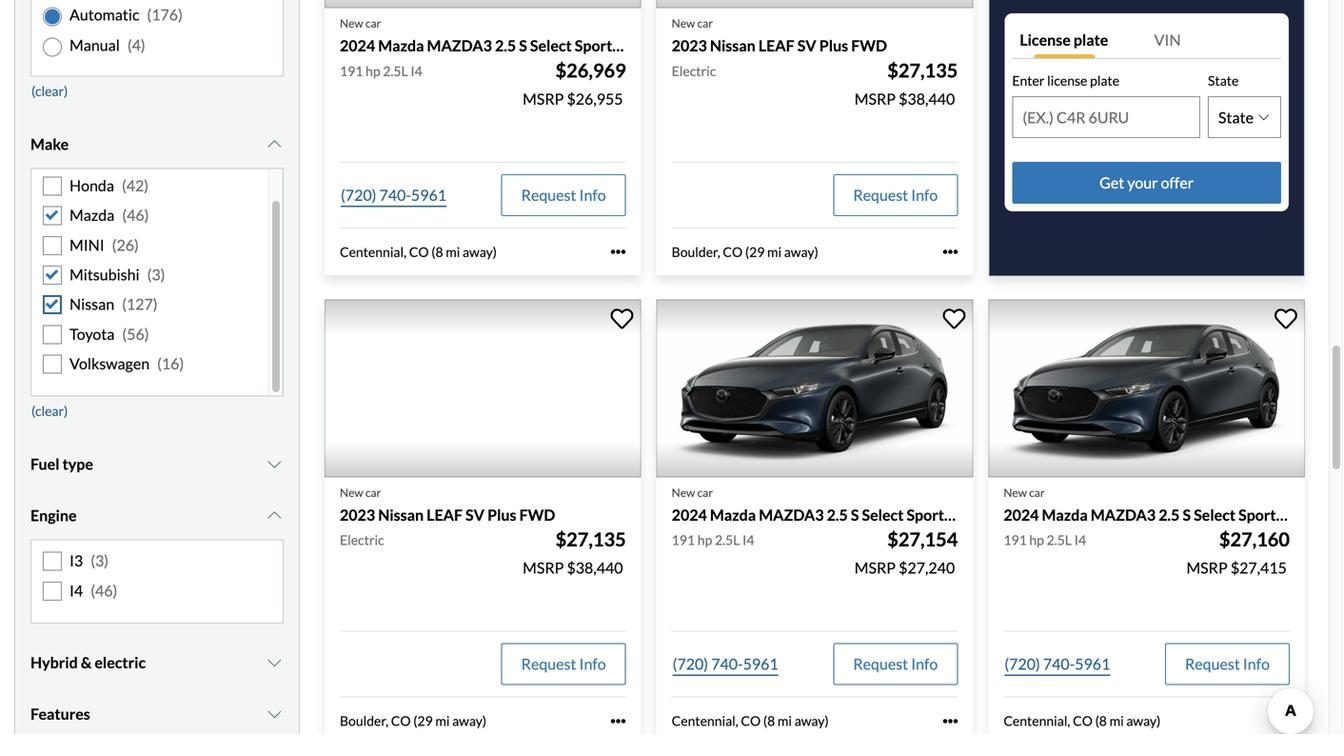 Task type: describe. For each thing, give the bounding box(es) containing it.
hybrid & electric
[[30, 654, 146, 672]]

5961 for $26,969
[[411, 186, 447, 204]]

mi for ellipsis h icon associated with $27,154
[[778, 713, 792, 729]]

msrp for $27,135 ellipsis h image
[[523, 559, 564, 577]]

msrp for $26,969's ellipsis h image
[[523, 89, 564, 108]]

new car 2023 nissan leaf sv plus fwd for $27,135 ellipsis h image
[[340, 486, 556, 524]]

manual
[[70, 36, 120, 55]]

car for "request info" 'button' associated with $26,969
[[366, 16, 381, 30]]

fuel type
[[30, 455, 93, 474]]

chevron down image for fuel type
[[265, 457, 284, 472]]

boulder, for $27,135 ellipsis h image
[[340, 713, 389, 729]]

(720) 740-5961 button for $26,969
[[340, 174, 448, 216]]

$27,135 msrp $38,440 for $27,135's ellipsis h icon
[[855, 59, 959, 108]]

centennial, for $27,160
[[1004, 713, 1071, 729]]

(16)
[[157, 354, 184, 373]]

centennial, for $26,969
[[340, 244, 407, 260]]

electric for $27,135 ellipsis h image
[[340, 532, 384, 548]]

features
[[30, 705, 90, 724]]

1 horizontal spatial $38,440
[[899, 89, 956, 108]]

new car 2024 mazda mazda3 2.5 s select sport hatchbac
[[1004, 486, 1344, 524]]

$26,969
[[556, 59, 626, 82]]

manual (4)
[[70, 36, 145, 55]]

(42)
[[122, 176, 149, 195]]

offer
[[1162, 173, 1195, 192]]

hybrid
[[30, 654, 78, 672]]

state
[[1209, 72, 1240, 88]]

deep crystal blue mica 2024 mazda mazda3 2.5 s select sport hatchback fwd hatchback front-wheel drive 6-speed automatic image
[[989, 299, 1306, 478]]

i4 for $27,154
[[743, 532, 755, 548]]

automatic
[[70, 5, 139, 24]]

(clear) for manual
[[31, 83, 68, 99]]

s for $27,154
[[851, 506, 860, 524]]

centennial, co (8 mi away) for $27,154
[[672, 713, 829, 729]]

2.5l for $27,154
[[715, 532, 740, 548]]

msrp for ellipsis h image related to $27,160
[[1187, 559, 1228, 577]]

ellipsis h image for $27,135
[[943, 244, 959, 260]]

boulder, co (29 mi away) for $27,135 ellipsis h image
[[340, 713, 487, 729]]

mi for $27,135 ellipsis h image
[[436, 713, 450, 729]]

fuel type button
[[30, 441, 284, 488]]

$27,135 msrp $38,440 for $27,135 ellipsis h image
[[523, 528, 626, 577]]

sv for $27,135's ellipsis h icon
[[798, 36, 817, 55]]

hp for $27,154
[[698, 532, 713, 548]]

type
[[62, 455, 93, 474]]

request info for $26,969
[[522, 186, 606, 204]]

mazda3 for $27,154
[[759, 506, 824, 524]]

(clear) button for manual
[[30, 77, 69, 105]]

hatchbac
[[1280, 506, 1344, 524]]

msrp for $27,135's ellipsis h icon
[[855, 89, 896, 108]]

get your offer
[[1100, 173, 1195, 192]]

(29 for $27,135 ellipsis h image
[[414, 713, 433, 729]]

centennial, co (8 mi away) for $26,969
[[340, 244, 497, 260]]

ellipsis h image for $26,969
[[611, 244, 626, 260]]

license
[[1020, 30, 1071, 49]]

msrp for ellipsis h icon associated with $27,154
[[855, 559, 896, 577]]

request info for $27,154
[[854, 655, 939, 674]]

features button
[[30, 691, 284, 734]]

boulder, for $27,135's ellipsis h icon
[[672, 244, 721, 260]]

2.5l for $27,160
[[1047, 532, 1073, 548]]

make button
[[30, 121, 284, 168]]

(176)
[[147, 5, 183, 24]]

ellipsis h image for $27,160
[[1275, 714, 1291, 729]]

0 horizontal spatial platinum quartz metallic 2024 mazda mazda3 2.5 s select sport hatchback fwd hatchback front-wheel drive 6-speed automatic image
[[325, 0, 642, 8]]

mitsubishi
[[70, 265, 140, 284]]

$27,154 msrp $27,240
[[855, 528, 959, 577]]

leaf for $27,135 ellipsis h image
[[427, 506, 463, 524]]

s for $27,160
[[1183, 506, 1192, 524]]

request info button for $26,969
[[502, 174, 626, 216]]

(3) for i3 (3)
[[91, 552, 109, 570]]

(8 for $26,969
[[432, 244, 443, 260]]

2.5l for $26,969
[[383, 63, 408, 79]]

(clear) for mazda
[[31, 403, 68, 419]]

info for $27,154
[[912, 655, 939, 674]]

(4)
[[127, 36, 145, 55]]

i3
[[70, 552, 83, 570]]

license
[[1048, 72, 1088, 88]]

(720) 740-5961 for $27,154
[[673, 655, 779, 674]]

mi for $26,969's ellipsis h image
[[446, 244, 460, 260]]

(720) for $27,160
[[1005, 655, 1041, 674]]

automatic (176)
[[70, 5, 183, 24]]

request info button for $27,160
[[1166, 644, 1291, 686]]

electric
[[95, 654, 146, 672]]

1 vertical spatial nissan
[[70, 295, 114, 314]]

sport for $27,160
[[1239, 506, 1277, 524]]

plate inside license plate tab
[[1074, 30, 1109, 49]]

(56)
[[122, 325, 149, 343]]

(8 for $27,154
[[764, 713, 776, 729]]

co for $26,969's ellipsis h image
[[409, 244, 429, 260]]

co for ellipsis h image related to $27,160
[[1074, 713, 1093, 729]]

0 horizontal spatial $38,440
[[567, 559, 623, 577]]

(29 for $27,135's ellipsis h icon
[[746, 244, 765, 260]]

$27,415
[[1231, 559, 1288, 577]]

740- for $27,154
[[712, 655, 743, 674]]

mi for ellipsis h image related to $27,160
[[1110, 713, 1125, 729]]

1 vertical spatial platinum quartz metallic 2024 mazda mazda3 2.5 s select sport hatchback fwd hatchback front-wheel drive 6-speed automatic image
[[657, 299, 974, 478]]

2023 for $27,135's ellipsis h icon
[[672, 36, 707, 55]]

request for $27,160
[[1186, 655, 1241, 674]]

$27,240
[[899, 559, 956, 577]]

honda (42)
[[70, 176, 149, 195]]

plus for $27,135 ellipsis h image
[[488, 506, 517, 524]]

enter
[[1013, 72, 1045, 88]]

191 for $27,154
[[672, 532, 695, 548]]

mi for $27,135's ellipsis h icon
[[768, 244, 782, 260]]

(46) for mazda (46)
[[122, 206, 149, 224]]

Enter license plate field
[[1014, 97, 1200, 137]]

1 vertical spatial plate
[[1091, 72, 1120, 88]]

toyota (56)
[[70, 325, 149, 343]]

volkswagen (16)
[[70, 354, 184, 373]]

s for $26,969
[[519, 36, 527, 55]]

(720) 740-5961 button for $27,160
[[1004, 644, 1112, 686]]

select for $27,160
[[1195, 506, 1236, 524]]

make
[[30, 135, 69, 154]]

2.5 for $26,969
[[495, 36, 516, 55]]

co for $27,135 ellipsis h image
[[391, 713, 411, 729]]

car for "request info" 'button' for $27,154
[[698, 486, 713, 500]]

mazda for $27,160
[[1043, 506, 1089, 524]]



Task type: locate. For each thing, give the bounding box(es) containing it.
(8 for $27,160
[[1096, 713, 1108, 729]]

$27,135 for $27,135 ellipsis h image
[[556, 528, 626, 551]]

platinum quartz metallic 2024 mazda mazda3 2.5 s select sport hatchback fwd hatchback front-wheel drive 6-speed automatic image
[[325, 0, 642, 8], [657, 299, 974, 478]]

0 horizontal spatial sv
[[466, 506, 485, 524]]

191
[[340, 63, 363, 79], [672, 532, 695, 548], [1004, 532, 1027, 548]]

0 horizontal spatial mazda3
[[427, 36, 492, 55]]

ellipsis h image for $27,135
[[611, 714, 626, 729]]

toyota
[[70, 325, 115, 343]]

191 hp 2.5l i4 for $27,160
[[1004, 532, 1087, 548]]

chevron down image for engine
[[265, 508, 284, 524]]

0 vertical spatial electric
[[672, 63, 717, 79]]

tab list containing license plate
[[1013, 21, 1282, 59]]

vin tab
[[1147, 21, 1282, 59]]

1 horizontal spatial (720)
[[673, 655, 709, 674]]

chevron down image for make
[[265, 137, 284, 152]]

2024 for $27,160
[[1004, 506, 1040, 524]]

i4 (46)
[[70, 581, 117, 600]]

hatchback up $26,969
[[616, 36, 689, 55]]

fwd
[[692, 36, 728, 55], [852, 36, 888, 55], [520, 506, 556, 524], [1024, 506, 1060, 524]]

select
[[530, 36, 572, 55], [863, 506, 904, 524], [1195, 506, 1236, 524]]

0 vertical spatial new car 2023 nissan leaf sv plus fwd
[[672, 16, 888, 55]]

(46) down the i3 (3)
[[91, 581, 117, 600]]

1 vertical spatial pearl white tricoat 2023 nissan leaf sv plus fwd hatchback front-wheel drive automatic image
[[325, 299, 642, 478]]

away)
[[463, 244, 497, 260], [785, 244, 819, 260], [453, 713, 487, 729], [795, 713, 829, 729], [1127, 713, 1161, 729]]

2 horizontal spatial centennial,
[[1004, 713, 1071, 729]]

(8
[[432, 244, 443, 260], [764, 713, 776, 729], [1096, 713, 1108, 729]]

sport up $27,160
[[1239, 506, 1277, 524]]

0 vertical spatial boulder, co (29 mi away)
[[672, 244, 819, 260]]

0 horizontal spatial hp
[[366, 63, 381, 79]]

1 (clear) from the top
[[31, 83, 68, 99]]

plate
[[1074, 30, 1109, 49], [1091, 72, 1120, 88]]

0 vertical spatial leaf
[[759, 36, 795, 55]]

boulder,
[[672, 244, 721, 260], [340, 713, 389, 729]]

0 horizontal spatial (720)
[[341, 186, 377, 204]]

honda
[[70, 176, 114, 195]]

1 vertical spatial (3)
[[91, 552, 109, 570]]

1 horizontal spatial (720) 740-5961 button
[[672, 644, 780, 686]]

get
[[1100, 173, 1125, 192]]

1 vertical spatial $27,135
[[556, 528, 626, 551]]

plate up enter license plate "field"
[[1091, 72, 1120, 88]]

191 for $26,969
[[340, 63, 363, 79]]

0 vertical spatial nissan
[[710, 36, 756, 55]]

2 horizontal spatial (720)
[[1005, 655, 1041, 674]]

1 horizontal spatial 2023
[[672, 36, 707, 55]]

new car 2024 mazda mazda3 2.5 s select sport hatchback fwd up $27,154 msrp $27,240
[[672, 486, 1060, 524]]

0 horizontal spatial select
[[530, 36, 572, 55]]

request info
[[522, 186, 606, 204], [854, 186, 939, 204], [522, 655, 606, 674], [854, 655, 939, 674], [1186, 655, 1271, 674]]

0 vertical spatial $27,135 msrp $38,440
[[855, 59, 959, 108]]

2024 inside 'new car 2024 mazda mazda3 2.5 s select sport hatchbac'
[[1004, 506, 1040, 524]]

(720) 740-5961 for $26,969
[[341, 186, 447, 204]]

get your offer button
[[1013, 162, 1282, 204]]

2 vertical spatial nissan
[[378, 506, 424, 524]]

2 horizontal spatial 740-
[[1044, 655, 1076, 674]]

(127)
[[122, 295, 158, 314]]

license plate tab
[[1013, 21, 1147, 59]]

1 horizontal spatial $27,135 msrp $38,440
[[855, 59, 959, 108]]

$27,135 msrp $38,440
[[855, 59, 959, 108], [523, 528, 626, 577]]

ellipsis h image
[[943, 244, 959, 260], [943, 714, 959, 729]]

co for ellipsis h icon associated with $27,154
[[741, 713, 761, 729]]

new car 2023 nissan leaf sv plus fwd
[[672, 16, 888, 55], [340, 486, 556, 524]]

1 horizontal spatial 191
[[672, 532, 695, 548]]

mitsubishi (3)
[[70, 265, 165, 284]]

5961 for $27,154
[[743, 655, 779, 674]]

2 horizontal spatial mazda3
[[1091, 506, 1157, 524]]

1 horizontal spatial (8
[[764, 713, 776, 729]]

0 horizontal spatial 2.5
[[495, 36, 516, 55]]

select up $26,969 msrp $26,955 at top left
[[530, 36, 572, 55]]

1 vertical spatial (clear) button
[[30, 397, 69, 425]]

3 chevron down image from the top
[[265, 508, 284, 524]]

msrp
[[523, 89, 564, 108], [855, 89, 896, 108], [523, 559, 564, 577], [855, 559, 896, 577], [1187, 559, 1228, 577]]

2 horizontal spatial select
[[1195, 506, 1236, 524]]

new car 2024 mazda mazda3 2.5 s select sport hatchback fwd for $27,154
[[672, 486, 1060, 524]]

0 vertical spatial $38,440
[[899, 89, 956, 108]]

s inside 'new car 2024 mazda mazda3 2.5 s select sport hatchbac'
[[1183, 506, 1192, 524]]

chevron down image inside hybrid & electric 'dropdown button'
[[265, 655, 284, 671]]

(clear)
[[31, 83, 68, 99], [31, 403, 68, 419]]

1 vertical spatial new car 2024 mazda mazda3 2.5 s select sport hatchback fwd
[[672, 486, 1060, 524]]

tab list
[[1013, 21, 1282, 59]]

hp
[[366, 63, 381, 79], [698, 532, 713, 548], [1030, 532, 1045, 548]]

plate right license
[[1074, 30, 1109, 49]]

1 horizontal spatial nissan
[[378, 506, 424, 524]]

hatchback
[[616, 36, 689, 55], [948, 506, 1021, 524]]

(26)
[[112, 236, 139, 254]]

1 vertical spatial (29
[[414, 713, 433, 729]]

chevron down image inside make dropdown button
[[265, 137, 284, 152]]

2 horizontal spatial nissan
[[710, 36, 756, 55]]

0 vertical spatial sv
[[798, 36, 817, 55]]

nissan for $27,135's ellipsis h icon
[[710, 36, 756, 55]]

chevron down image inside fuel type dropdown button
[[265, 457, 284, 472]]

&
[[81, 654, 92, 672]]

2023
[[672, 36, 707, 55], [340, 506, 375, 524]]

select for $26,969
[[530, 36, 572, 55]]

1 chevron down image from the top
[[265, 137, 284, 152]]

(720) 740-5961
[[341, 186, 447, 204], [673, 655, 779, 674], [1005, 655, 1111, 674]]

1 horizontal spatial 2024
[[672, 506, 707, 524]]

(46) down (42)
[[122, 206, 149, 224]]

ellipsis h image
[[611, 244, 626, 260], [611, 714, 626, 729], [1275, 714, 1291, 729]]

0 vertical spatial ellipsis h image
[[943, 244, 959, 260]]

0 horizontal spatial centennial, co (8 mi away)
[[340, 244, 497, 260]]

740- for $27,160
[[1044, 655, 1076, 674]]

1 vertical spatial new car 2023 nissan leaf sv plus fwd
[[340, 486, 556, 524]]

centennial,
[[340, 244, 407, 260], [672, 713, 739, 729], [1004, 713, 1071, 729]]

select up $27,160 msrp $27,415
[[1195, 506, 1236, 524]]

1 horizontal spatial boulder, co (29 mi away)
[[672, 244, 819, 260]]

1 horizontal spatial pearl white tricoat 2023 nissan leaf sv plus fwd hatchback front-wheel drive automatic image
[[657, 0, 974, 8]]

s
[[519, 36, 527, 55], [851, 506, 860, 524], [1183, 506, 1192, 524]]

2 horizontal spatial (8
[[1096, 713, 1108, 729]]

plus for $27,135's ellipsis h icon
[[820, 36, 849, 55]]

s up $27,154 msrp $27,240
[[851, 506, 860, 524]]

0 horizontal spatial sport
[[575, 36, 613, 55]]

2 (clear) button from the top
[[30, 397, 69, 425]]

your
[[1128, 173, 1159, 192]]

1 horizontal spatial centennial,
[[672, 713, 739, 729]]

2023 for $27,135 ellipsis h image
[[340, 506, 375, 524]]

chevron down image inside engine 'dropdown button'
[[265, 508, 284, 524]]

191 hp 2.5l i4
[[340, 63, 423, 79], [672, 532, 755, 548], [1004, 532, 1087, 548]]

2 horizontal spatial sport
[[1239, 506, 1277, 524]]

new car 2024 mazda mazda3 2.5 s select sport hatchback fwd up $26,969 msrp $26,955 at top left
[[340, 16, 728, 55]]

leaf for $27,135's ellipsis h icon
[[759, 36, 795, 55]]

i4 for $26,969
[[411, 63, 423, 79]]

request info button for $27,154
[[834, 644, 959, 686]]

1 horizontal spatial leaf
[[759, 36, 795, 55]]

mazda3
[[427, 36, 492, 55], [759, 506, 824, 524], [1091, 506, 1157, 524]]

0 horizontal spatial $27,135 msrp $38,440
[[523, 528, 626, 577]]

0 horizontal spatial (29
[[414, 713, 433, 729]]

2 horizontal spatial 2.5
[[1159, 506, 1181, 524]]

(29
[[746, 244, 765, 260], [414, 713, 433, 729]]

1 horizontal spatial s
[[851, 506, 860, 524]]

request info for $27,160
[[1186, 655, 1271, 674]]

0 vertical spatial plate
[[1074, 30, 1109, 49]]

enter license plate
[[1013, 72, 1120, 88]]

0 horizontal spatial $27,135
[[556, 528, 626, 551]]

car for "request info" 'button' related to $27,160
[[1030, 486, 1046, 500]]

(clear) button for mazda
[[30, 397, 69, 425]]

request for $26,969
[[522, 186, 577, 204]]

sv for $27,135 ellipsis h image
[[466, 506, 485, 524]]

car
[[366, 16, 381, 30], [698, 16, 713, 30], [366, 486, 381, 500], [698, 486, 713, 500], [1030, 486, 1046, 500]]

(3) for mitsubishi (3)
[[147, 265, 165, 284]]

pearl white tricoat 2023 nissan leaf sv plus fwd hatchback front-wheel drive automatic image
[[657, 0, 974, 8], [325, 299, 642, 478]]

1 vertical spatial (46)
[[91, 581, 117, 600]]

$26,955
[[567, 89, 623, 108]]

0 vertical spatial (clear) button
[[30, 77, 69, 105]]

(3)
[[147, 265, 165, 284], [91, 552, 109, 570]]

sport for $27,154
[[907, 506, 945, 524]]

$27,154
[[888, 528, 959, 551]]

1 horizontal spatial 2.5
[[827, 506, 848, 524]]

1 (clear) button from the top
[[30, 77, 69, 105]]

1 vertical spatial hatchback
[[948, 506, 1021, 524]]

0 vertical spatial hatchback
[[616, 36, 689, 55]]

191 hp 2.5l i4 for $26,969
[[340, 63, 423, 79]]

new car 2023 nissan leaf sv plus fwd for $27,135's ellipsis h icon
[[672, 16, 888, 55]]

car inside 'new car 2024 mazda mazda3 2.5 s select sport hatchbac'
[[1030, 486, 1046, 500]]

0 horizontal spatial centennial,
[[340, 244, 407, 260]]

engine button
[[30, 492, 284, 540]]

electric
[[672, 63, 717, 79], [340, 532, 384, 548]]

boulder, co (29 mi away) for $27,135's ellipsis h icon
[[672, 244, 819, 260]]

hatchback for $26,969
[[616, 36, 689, 55]]

new car 2024 mazda mazda3 2.5 s select sport hatchback fwd for $26,969
[[340, 16, 728, 55]]

5961
[[411, 186, 447, 204], [743, 655, 779, 674], [1076, 655, 1111, 674]]

0 horizontal spatial hatchback
[[616, 36, 689, 55]]

2 horizontal spatial 2.5l
[[1047, 532, 1073, 548]]

sv
[[798, 36, 817, 55], [466, 506, 485, 524]]

new inside 'new car 2024 mazda mazda3 2.5 s select sport hatchbac'
[[1004, 486, 1028, 500]]

2 horizontal spatial centennial, co (8 mi away)
[[1004, 713, 1161, 729]]

2 horizontal spatial hp
[[1030, 532, 1045, 548]]

hatchback for $27,154
[[948, 506, 1021, 524]]

1 horizontal spatial boulder,
[[672, 244, 721, 260]]

740-
[[380, 186, 411, 204], [712, 655, 743, 674], [1044, 655, 1076, 674]]

fuel
[[30, 455, 60, 474]]

request
[[522, 186, 577, 204], [854, 186, 909, 204], [522, 655, 577, 674], [854, 655, 909, 674], [1186, 655, 1241, 674]]

sport up "$27,154"
[[907, 506, 945, 524]]

0 horizontal spatial s
[[519, 36, 527, 55]]

sport for $26,969
[[575, 36, 613, 55]]

new
[[340, 16, 363, 30], [672, 16, 696, 30], [340, 486, 363, 500], [672, 486, 696, 500], [1004, 486, 1028, 500]]

centennial, co (8 mi away) for $27,160
[[1004, 713, 1161, 729]]

0 vertical spatial pearl white tricoat 2023 nissan leaf sv plus fwd hatchback front-wheel drive automatic image
[[657, 0, 974, 8]]

0 vertical spatial new car 2024 mazda mazda3 2.5 s select sport hatchback fwd
[[340, 16, 728, 55]]

mini
[[70, 236, 104, 254]]

leaf
[[759, 36, 795, 55], [427, 506, 463, 524]]

vin
[[1155, 30, 1182, 49]]

electric for $27,135's ellipsis h icon
[[672, 63, 717, 79]]

2024 for $27,154
[[672, 506, 707, 524]]

1 vertical spatial $38,440
[[567, 559, 623, 577]]

0 horizontal spatial 2.5l
[[383, 63, 408, 79]]

request for $27,154
[[854, 655, 909, 674]]

co
[[409, 244, 429, 260], [723, 244, 743, 260], [391, 713, 411, 729], [741, 713, 761, 729], [1074, 713, 1093, 729]]

1 horizontal spatial plus
[[820, 36, 849, 55]]

nissan (127)
[[70, 295, 158, 314]]

2 chevron down image from the top
[[265, 457, 284, 472]]

0 horizontal spatial 2024
[[340, 36, 375, 55]]

hatchback up "$27,154"
[[948, 506, 1021, 524]]

740- for $26,969
[[380, 186, 411, 204]]

chevron down image for hybrid & electric
[[265, 655, 284, 671]]

1 vertical spatial $27,135 msrp $38,440
[[523, 528, 626, 577]]

hp for $26,969
[[366, 63, 381, 79]]

0 horizontal spatial 5961
[[411, 186, 447, 204]]

info
[[580, 186, 606, 204], [912, 186, 939, 204], [580, 655, 606, 674], [912, 655, 939, 674], [1244, 655, 1271, 674]]

2 horizontal spatial s
[[1183, 506, 1192, 524]]

mini (26)
[[70, 236, 139, 254]]

0 horizontal spatial 191 hp 2.5l i4
[[340, 63, 423, 79]]

1 horizontal spatial mazda3
[[759, 506, 824, 524]]

i3 (3)
[[70, 552, 109, 570]]

license plate
[[1020, 30, 1109, 49]]

select up $27,154 msrp $27,240
[[863, 506, 904, 524]]

1 vertical spatial boulder,
[[340, 713, 389, 729]]

2 horizontal spatial 5961
[[1076, 655, 1111, 674]]

(720) 740-5961 for $27,160
[[1005, 655, 1111, 674]]

1 vertical spatial (clear)
[[31, 403, 68, 419]]

msrp inside $26,969 msrp $26,955
[[523, 89, 564, 108]]

2 ellipsis h image from the top
[[943, 714, 959, 729]]

info for $26,969
[[580, 186, 606, 204]]

(clear) button up make
[[30, 77, 69, 105]]

1 horizontal spatial $27,135
[[888, 59, 959, 82]]

mazda for $27,154
[[710, 506, 756, 524]]

s up $27,160 msrp $27,415
[[1183, 506, 1192, 524]]

191 for $27,160
[[1004, 532, 1027, 548]]

mazda3 inside 'new car 2024 mazda mazda3 2.5 s select sport hatchbac'
[[1091, 506, 1157, 524]]

(3) up (127)
[[147, 265, 165, 284]]

1 horizontal spatial electric
[[672, 63, 717, 79]]

new car 2024 mazda mazda3 2.5 s select sport hatchback fwd
[[340, 16, 728, 55], [672, 486, 1060, 524]]

select inside 'new car 2024 mazda mazda3 2.5 s select sport hatchbac'
[[1195, 506, 1236, 524]]

$26,969 msrp $26,955
[[523, 59, 626, 108]]

2.5 inside 'new car 2024 mazda mazda3 2.5 s select sport hatchbac'
[[1159, 506, 1181, 524]]

5961 for $27,160
[[1076, 655, 1111, 674]]

mazda inside 'new car 2024 mazda mazda3 2.5 s select sport hatchbac'
[[1043, 506, 1089, 524]]

co for $27,135's ellipsis h icon
[[723, 244, 743, 260]]

0 horizontal spatial leaf
[[427, 506, 463, 524]]

hybrid & electric button
[[30, 639, 284, 687]]

2 (clear) from the top
[[31, 403, 68, 419]]

0 horizontal spatial pearl white tricoat 2023 nissan leaf sv plus fwd hatchback front-wheel drive automatic image
[[325, 299, 642, 478]]

$38,440
[[899, 89, 956, 108], [567, 559, 623, 577]]

1 ellipsis h image from the top
[[943, 244, 959, 260]]

chevron down image
[[265, 137, 284, 152], [265, 457, 284, 472], [265, 508, 284, 524], [265, 655, 284, 671]]

(720)
[[341, 186, 377, 204], [673, 655, 709, 674], [1005, 655, 1041, 674]]

msrp inside $27,154 msrp $27,240
[[855, 559, 896, 577]]

1 vertical spatial sv
[[466, 506, 485, 524]]

2.5
[[495, 36, 516, 55], [827, 506, 848, 524], [1159, 506, 1181, 524]]

2024 for $26,969
[[340, 36, 375, 55]]

2.5 for $27,154
[[827, 506, 848, 524]]

$27,160
[[1220, 528, 1291, 551]]

(clear) button up fuel
[[30, 397, 69, 425]]

0 horizontal spatial 740-
[[380, 186, 411, 204]]

volkswagen
[[70, 354, 150, 373]]

$27,160 msrp $27,415
[[1187, 528, 1291, 577]]

1 horizontal spatial new car 2023 nissan leaf sv plus fwd
[[672, 16, 888, 55]]

select for $27,154
[[863, 506, 904, 524]]

mazda for $26,969
[[378, 36, 424, 55]]

engine
[[30, 506, 77, 525]]

2024
[[340, 36, 375, 55], [672, 506, 707, 524], [1004, 506, 1040, 524]]

0 horizontal spatial 2023
[[340, 506, 375, 524]]

1 horizontal spatial select
[[863, 506, 904, 524]]

191 hp 2.5l i4 for $27,154
[[672, 532, 755, 548]]

request info button
[[502, 174, 626, 216], [834, 174, 959, 216], [502, 644, 626, 686], [834, 644, 959, 686], [1166, 644, 1291, 686]]

4 chevron down image from the top
[[265, 655, 284, 671]]

$27,135
[[888, 59, 959, 82], [556, 528, 626, 551]]

1 horizontal spatial 191 hp 2.5l i4
[[672, 532, 755, 548]]

centennial, for $27,154
[[672, 713, 739, 729]]

2.5 for $27,160
[[1159, 506, 1181, 524]]

1 vertical spatial ellipsis h image
[[943, 714, 959, 729]]

1 vertical spatial electric
[[340, 532, 384, 548]]

1 horizontal spatial platinum quartz metallic 2024 mazda mazda3 2.5 s select sport hatchback fwd hatchback front-wheel drive 6-speed automatic image
[[657, 299, 974, 478]]

mazda (46)
[[70, 206, 149, 224]]

msrp inside $27,160 msrp $27,415
[[1187, 559, 1228, 577]]

mazda
[[378, 36, 424, 55], [70, 206, 115, 224], [710, 506, 756, 524], [1043, 506, 1089, 524]]

1 vertical spatial boulder, co (29 mi away)
[[340, 713, 487, 729]]

0 horizontal spatial (46)
[[91, 581, 117, 600]]

boulder, co (29 mi away)
[[672, 244, 819, 260], [340, 713, 487, 729]]

(720) 740-5961 button for $27,154
[[672, 644, 780, 686]]

chevron down image
[[265, 707, 284, 722]]

s up $26,969 msrp $26,955 at top left
[[519, 36, 527, 55]]

(720) for $26,969
[[341, 186, 377, 204]]

(3) right i3
[[91, 552, 109, 570]]

1 horizontal spatial hp
[[698, 532, 713, 548]]

nissan for $27,135 ellipsis h image
[[378, 506, 424, 524]]

(clear) up fuel
[[31, 403, 68, 419]]

2.5l
[[383, 63, 408, 79], [715, 532, 740, 548], [1047, 532, 1073, 548]]

(clear) up make
[[31, 83, 68, 99]]

0 horizontal spatial (720) 740-5961
[[341, 186, 447, 204]]

info for $27,160
[[1244, 655, 1271, 674]]

(46)
[[122, 206, 149, 224], [91, 581, 117, 600]]

0 vertical spatial (clear)
[[31, 83, 68, 99]]

mi
[[446, 244, 460, 260], [768, 244, 782, 260], [436, 713, 450, 729], [778, 713, 792, 729], [1110, 713, 1125, 729]]

centennial, co (8 mi away)
[[340, 244, 497, 260], [672, 713, 829, 729], [1004, 713, 1161, 729]]

plus
[[820, 36, 849, 55], [488, 506, 517, 524]]

mazda3 for $27,160
[[1091, 506, 1157, 524]]

sport up $26,969
[[575, 36, 613, 55]]

1 vertical spatial plus
[[488, 506, 517, 524]]

0 vertical spatial $27,135
[[888, 59, 959, 82]]

sport inside 'new car 2024 mazda mazda3 2.5 s select sport hatchbac'
[[1239, 506, 1277, 524]]

(720) for $27,154
[[673, 655, 709, 674]]



Task type: vqa. For each thing, say whether or not it's contained in the screenshot.
Sale
no



